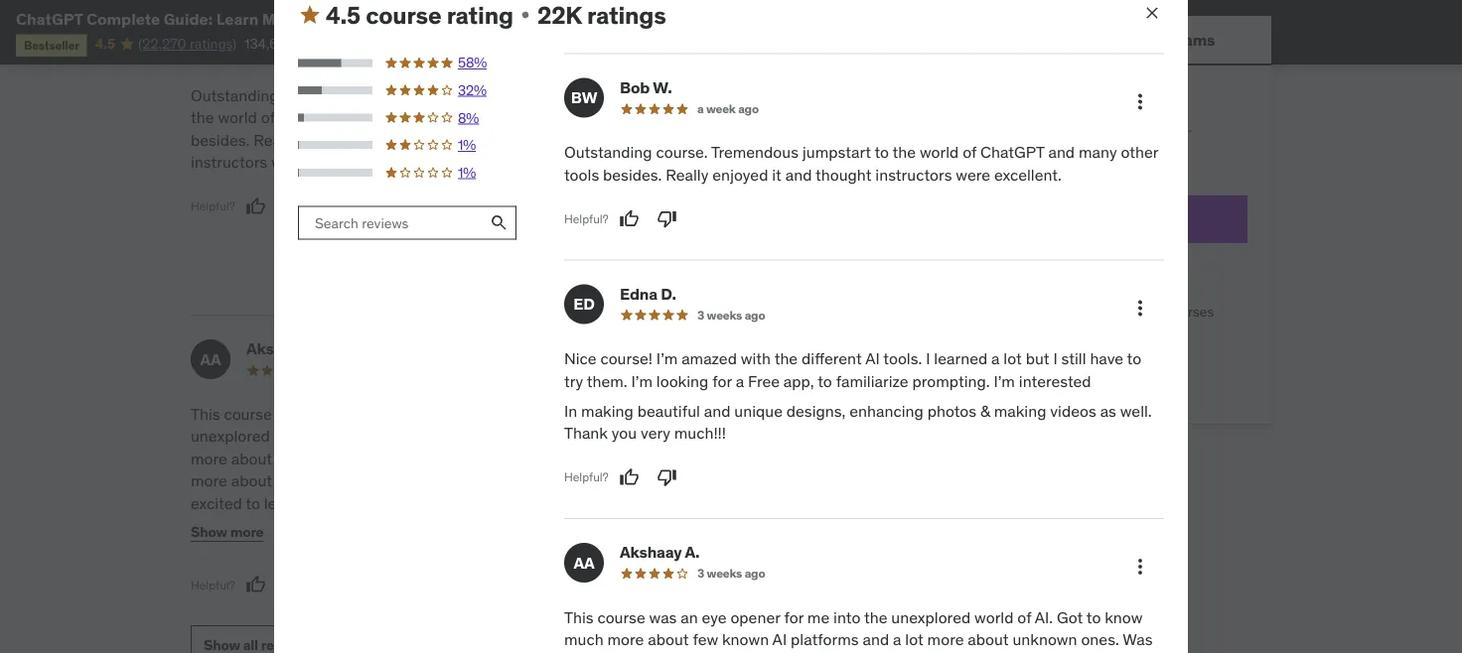 Task type: vqa. For each thing, say whether or not it's contained in the screenshot.
leftmost as
yes



Task type: describe. For each thing, give the bounding box(es) containing it.
nice for nice course! i'm amazed with the different ai tools. i learned a lot but i still have to try them. i'm looking for a free app, to familiarize prompting. i'm interested
[[554, 86, 587, 106]]

course. for nice course! i'm amazed with the different ai tools. i learned a lot but i still have to try them. i'm looking for a free app, to familiarize prompting. i'm interested
[[283, 86, 334, 106]]

22k ratings
[[537, 0, 666, 30]]

nice for nice course! i'm amazed with the different ai tools. i learned a lot but i still have to try them.  i'm looking for a free app, to familiarize prompting. i'm interested in making beautiful and unique designs, enhancing photos & making videos as well. thank you very much!!!
[[564, 349, 597, 369]]

very inside in making beautiful and unique designs, enhancing photos & making videos as well. thank you very much!!!
[[792, 197, 822, 217]]

1 vertical spatial show more
[[191, 524, 264, 542]]

you inside in making beautiful and unique designs, enhancing photos & making videos as well. thank you very much!!!
[[763, 197, 788, 217]]

tools. for nice course! i'm amazed with the different ai tools. i learned a lot but i still have to try them. i'm looking for a free app, to familiarize prompting. i'm interested
[[554, 108, 593, 128]]

interested for nice course! i'm amazed with the different ai tools. i learned a lot but i still have to try them.  i'm looking for a free app, to familiarize prompting. i'm interested in making beautiful and unique designs, enhancing photos & making videos as well. thank you very much!!!
[[1019, 371, 1091, 392]]

course for 4.5 course rating
[[366, 0, 442, 30]]

few for this course was an eye opener for me into the unexplored world of ai. got to know much more about few known ai platforms and a lot more about unknown ones. was really super excited to learn the existence of lot of ai platforms and the
[[693, 630, 718, 650]]

4.5 course rating
[[326, 0, 513, 30]]

134,669 students
[[244, 35, 352, 53]]

as inside in making beautiful and unique designs, enhancing photos & making videos as well. thank you very much!!!
[[660, 197, 677, 217]]

different for nice course! i'm amazed with the different ai tools. i learned a lot but i still have to try them. i'm looking for a free app, to familiarize prompting. i'm interested
[[792, 86, 852, 106]]

ago for mark review by bob w. as helpful image
[[365, 44, 385, 60]]

complete
[[86, 8, 160, 29]]

implications.
[[329, 516, 419, 536]]

world inside the this course was an eye opener for me into the unexplored world of ai. got to know much more about few known ai platforms and a lot more about unknown ones. was really super excited to learn the existence of lot of ai platforms and the
[[974, 608, 1014, 628]]

58% button
[[298, 54, 518, 73]]

ed for nice course! i'm amazed with the different ai tools. i learned a lot but i still have to try them. i'm looking for a free app, to familiarize prompting. i'm interested
[[563, 31, 585, 51]]

still for nice course! i'm amazed with the different ai tools. i learned a lot but i still have to try them. i'm looking for a free app, to familiarize prompting. i'm interested
[[732, 108, 757, 128]]

teams
[[1167, 29, 1215, 50]]

tremendous for nice course! i'm amazed with the different ai tools. i learned a lot but i still have to try them.  i'm looking for a free app, to familiarize prompting. i'm interested
[[711, 143, 799, 163]]

this.
[[554, 471, 584, 492]]

prompting. for nice course! i'm amazed with the different ai tools. i learned a lot but i still have to try them. i'm looking for a free app, to familiarize prompting. i'm interested
[[554, 152, 632, 173]]

much for this course was an eye opener for me into the unexplored world of ai. got to know much more about few known ai platforms and a lot more about unknown ones. was really super excited to learn the existence of lot of ai platforms and the
[[564, 630, 604, 650]]

nice course! i'm amazed with the different ai tools. i learned a lot but i still have to try them.  i'm looking for a free app, to familiarize prompting. i'm interested in making beautiful and unique designs, enhancing photos & making videos as well. thank you very much!!!
[[564, 349, 1152, 444]]

you inside nice course! i'm amazed with the different ai tools. i learned a lot but i still have to try them.  i'm looking for a free app, to familiarize prompting. i'm interested in making beautiful and unique designs, enhancing photos & making videos as well. thank you very much!!!
[[612, 424, 637, 444]]

this for this course was an eye opener for me into the unexplored world of ai. got to know much more about few known ai platforms and a lot more about unknown ones. was really super excited to learn the existence of lot of ai platforms and the
[[564, 608, 594, 628]]

it for nice course! i'm amazed with the different ai tools. i learned a lot but i still have to try them. i'm looking for a free app, to familiarize prompting. i'm interested
[[360, 130, 369, 151]]

25,000+ fresh & in-demand courses
[[989, 303, 1214, 321]]

bob w. for nice course! i'm amazed with the different ai tools. i learned a lot but i still have to try them. i'm looking for a free app, to familiarize prompting. i'm interested
[[246, 21, 298, 41]]

rating
[[447, 0, 513, 30]]

mark review by bob w. as helpful image
[[619, 209, 639, 229]]

life.will
[[647, 449, 697, 469]]

many for nice course! i'm amazed with the different ai tools. i learned a lot but i still have to try them.  i'm looking for a free app, to familiarize prompting. i'm interested
[[1079, 143, 1117, 163]]

unique inside nice course! i'm amazed with the different ai tools. i learned a lot but i still have to try them.  i'm looking for a free app, to familiarize prompting. i'm interested in making beautiful and unique designs, enhancing photos & making videos as well. thank you very much!!!
[[734, 401, 783, 422]]

other for nice course! i'm amazed with the different ai tools. i learned a lot but i still have to try them. i'm looking for a free app, to familiarize prompting. i'm interested
[[419, 108, 456, 128]]

guide:
[[164, 8, 213, 29]]

a inside the this course was an eye opener for me into the unexplored world of ai. got to know much more about few known ai platforms and a lot more about unknown ones. was really super excited to learn the existence of lot of ai platforms and the
[[893, 630, 901, 650]]

courses inside subscribe to this course and 25,000+ top‑rated udemy courses for your organization.
[[1067, 141, 1116, 159]]

designs, inside in making beautiful and unique designs, enhancing photos & making videos as well. thank you very much!!!
[[637, 175, 696, 195]]

additional actions for review by edna d. image
[[1128, 297, 1152, 321]]

lot inside nice course! i'm amazed with the different ai tools. i learned a lot but i still have to try them.  i'm looking for a free app, to familiarize prompting. i'm interested in making beautiful and unique designs, enhancing photos & making videos as well. thank you very much!!!
[[1004, 349, 1022, 369]]

few for this course was an eye opener for me into the unexplored world of ai. got to know much more about few known ai platforms and a lot more about unknown ones. was really super excited to learn the existence of lot of ai platforms and their implications. looking forward to more like this one in future.
[[276, 449, 302, 469]]

and inside so glad on taking part in this course,learnt a lot about ai tools and how to implement all this in day to day life.will love to learn more like this.
[[678, 427, 704, 447]]

chatgpt down subscribe
[[980, 143, 1045, 163]]

week for nice course! i'm amazed with the different ai tools. i learned a lot but i still have to try them. i'm looking for a free app, to familiarize prompting. i'm interested
[[333, 44, 362, 60]]

1 vertical spatial akshaay a.
[[620, 543, 700, 563]]

in inside in making beautiful and unique designs, enhancing photos & making videos as well. thank you very much!!!
[[733, 152, 746, 173]]

more inside so glad on taking part in this course,learnt a lot about ai tools and how to implement all this in day to day life.will love to learn more like this.
[[791, 449, 828, 469]]

this inside this course was an eye opener for me into the unexplored world of ai. got to know much more about few known ai platforms and a lot more about unknown ones. was really super excited to learn the existence of lot of ai platforms and their implications. looking forward to more like this one in future.
[[336, 538, 362, 558]]

ai inside so glad on taking part in this course,learnt a lot about ai tools and how to implement all this in day to day life.will love to learn more like this.
[[621, 427, 635, 447]]

ed for nice course! i'm amazed with the different ai tools. i learned a lot but i still have to try them.  i'm looking for a free app, to familiarize prompting. i'm interested
[[573, 294, 595, 315]]

course,learnt
[[761, 404, 853, 425]]

32% button
[[298, 81, 518, 101]]

show for bottom show more 'button'
[[191, 524, 227, 542]]

1 vertical spatial courses
[[1165, 303, 1214, 321]]

thought for nice course! i'm amazed with the different ai tools. i learned a lot but i still have to try them. i'm looking for a free app, to familiarize prompting. i'm interested
[[403, 130, 459, 151]]

a inside so glad on taking part in this course,learnt a lot about ai tools and how to implement all this in day to day life.will love to learn more like this.
[[857, 404, 866, 425]]

try for nice course! i'm amazed with the different ai tools. i learned a lot but i still have to try them. i'm looking for a free app, to familiarize prompting. i'm interested
[[816, 108, 835, 128]]

integrations
[[1078, 374, 1153, 391]]

free for nice course! i'm amazed with the different ai tools. i learned a lot but i still have to try them.  i'm looking for a free app, to familiarize prompting. i'm interested in making beautiful and unique designs, enhancing photos & making videos as well. thank you very much!!!
[[748, 371, 780, 392]]

videos inside nice course! i'm amazed with the different ai tools. i learned a lot but i still have to try them.  i'm looking for a free app, to familiarize prompting. i'm interested in making beautiful and unique designs, enhancing photos & making videos as well. thank you very much!!!
[[1050, 401, 1096, 422]]

course inside subscribe to this course and 25,000+ top‑rated udemy courses for your organization.
[[1065, 122, 1107, 140]]

top‑rated
[[958, 141, 1017, 159]]

chatgpt up bestseller
[[16, 8, 83, 29]]

bw for nice course! i'm amazed with the different ai tools. i learned a lot but i still have to try them.  i'm looking for a free app, to familiarize prompting. i'm interested
[[571, 88, 597, 108]]

existence for this course was an eye opener for me into the unexplored world of ai. got to know much more about few known ai platforms and a lot more about unknown ones. was really super excited to learn the existence of lot of ai platforms and the
[[789, 652, 857, 654]]

a. for so
[[653, 339, 668, 360]]

and inside subscribe to this course and 25,000+ top‑rated udemy courses for your organization.
[[1110, 122, 1134, 140]]

forward
[[191, 538, 245, 558]]

engagement
[[1047, 338, 1127, 356]]

future.
[[413, 538, 460, 558]]

edna for nice course! i'm amazed with the different ai tools. i learned a lot but i still have to try them. i'm looking for a free app, to familiarize prompting. i'm interested
[[610, 21, 648, 41]]

submit search image
[[489, 214, 509, 233]]

so
[[554, 404, 573, 425]]

helpful? for mark review by bob w. as helpful image
[[191, 199, 235, 214]]

& inside nice course! i'm amazed with the different ai tools. i learned a lot but i still have to try them.  i'm looking for a free app, to familiarize prompting. i'm interested in making beautiful and unique designs, enhancing photos & making videos as well. thank you very much!!!
[[980, 401, 990, 422]]

learning engagement tools
[[989, 338, 1161, 356]]

mark review by edna d. as helpful image
[[609, 257, 629, 277]]

0 horizontal spatial akshaay
[[246, 339, 308, 360]]

ratings
[[587, 0, 666, 30]]

with for nice course! i'm amazed with the different ai tools. i learned a lot but i still have to try them.  i'm looking for a free app, to familiarize prompting. i'm interested in making beautiful and unique designs, enhancing photos & making videos as well. thank you very much!!!
[[741, 349, 771, 369]]

mark review by bob w. as helpful image
[[246, 197, 266, 217]]

try for nice course! i'm amazed with the different ai tools. i learned a lot but i still have to try them.  i'm looking for a free app, to familiarize prompting. i'm interested in making beautiful and unique designs, enhancing photos & making videos as well. thank you very much!!!
[[564, 371, 583, 392]]

ratings)
[[190, 35, 237, 53]]

it for nice course! i'm amazed with the different ai tools. i learned a lot but i still have to try them.  i'm looking for a free app, to familiarize prompting. i'm interested
[[772, 165, 782, 185]]

one
[[366, 538, 392, 558]]

mark review by edna d. as unhelpful image
[[647, 257, 667, 277]]

instructors for nice course! i'm amazed with the different ai tools. i learned a lot but i still have to try them. i'm looking for a free app, to familiarize prompting. i'm interested
[[191, 152, 267, 173]]

ones. for this course was an eye opener for me into the unexplored world of ai. got to know much more about few known ai platforms and a lot more about unknown ones. was really super excited to learn the existence of lot of ai platforms and their implications. looking forward to more like this one in future.
[[344, 471, 383, 492]]

unique inside in making beautiful and unique designs, enhancing photos & making videos as well. thank you very much!!!
[[585, 175, 633, 195]]

app, for nice course! i'm amazed with the different ai tools. i learned a lot but i still have to try them. i'm looking for a free app, to familiarize prompting. i'm interested
[[707, 130, 737, 151]]

really for nice course! i'm amazed with the different ai tools. i learned a lot but i still have to try them. i'm looking for a free app, to familiarize prompting. i'm interested
[[254, 130, 296, 151]]

sso
[[989, 374, 1017, 391]]

2 1% button from the top
[[298, 163, 518, 183]]

thank inside in making beautiful and unique designs, enhancing photos & making videos as well. thank you very much!!!
[[716, 197, 759, 217]]

134,669
[[244, 35, 295, 53]]

taking
[[633, 404, 678, 425]]

2 day from the left
[[618, 449, 643, 469]]

unexplored for this course was an eye opener for me into the unexplored world of ai. got to know much more about few known ai platforms and a lot more about unknown ones. was really super excited to learn the existence of lot of ai platforms and the
[[891, 608, 971, 628]]

world inside this course was an eye opener for me into the unexplored world of ai. got to know much more about few known ai platforms and a lot more about unknown ones. was really super excited to learn the existence of lot of ai platforms and their implications. looking forward to more like this one in future.
[[274, 427, 313, 447]]

edna d. for nice course! i'm amazed with the different ai tools. i learned a lot but i still have to try them.  i'm looking for a free app, to familiarize prompting. i'm interested
[[620, 284, 676, 304]]

in-
[[1094, 303, 1111, 321]]

nice course! i'm amazed with the different ai tools. i learned a lot but i still have to try them. i'm looking for a free app, to familiarize prompting. i'm interested
[[554, 86, 879, 173]]

subscribe
[[958, 122, 1020, 140]]

beautiful inside in making beautiful and unique designs, enhancing photos & making videos as well. thank you very much!!!
[[806, 152, 869, 173]]

0 horizontal spatial akshaay a.
[[246, 339, 326, 360]]

mark review by ajaay a. as helpful image
[[609, 516, 629, 536]]

1 horizontal spatial show more button
[[554, 194, 627, 234]]

the inside nice course! i'm amazed with the different ai tools. i learned a lot but i still have to try them.  i'm looking for a free app, to familiarize prompting. i'm interested in making beautiful and unique designs, enhancing photos & making videos as well. thank you very much!!!
[[774, 349, 798, 369]]

this course was an eye opener for me into the unexplored world of ai. got to know much more about few known ai platforms and a lot more about unknown ones. was really super excited to learn the existence of lot of ai platforms and their implications. looking forward to more like this one in future.
[[191, 404, 514, 558]]

prompting. for nice course! i'm amazed with the different ai tools. i learned a lot but i still have to try them.  i'm looking for a free app, to familiarize prompting. i'm interested in making beautiful and unique designs, enhancing photos & making videos as well. thank you very much!!!
[[912, 371, 990, 392]]

enhancing inside in making beautiful and unique designs, enhancing photos & making videos as well. thank you very much!!!
[[700, 175, 774, 195]]

udemy
[[1020, 141, 1064, 159]]

aa for so glad on taking part in this course,learnt a lot about ai tools and how to implement all this in day to day life.will love to learn more like this.
[[564, 350, 585, 370]]

learn
[[216, 8, 259, 29]]

learn for this course was an eye opener for me into the unexplored world of ai. got to know much more about few known ai platforms and a lot more about unknown ones. was really super excited to learn the existence of lot of ai platforms and their implications. looking forward to more like this one in future.
[[264, 493, 300, 514]]

so glad on taking part in this course,learnt a lot about ai tools and how to implement all this in day to day life.will love to learn more like this.
[[554, 404, 885, 492]]

& inside in making beautiful and unique designs, enhancing photos & making videos as well. thank you very much!!!
[[831, 175, 840, 195]]

enjoyed for nice course! i'm amazed with the different ai tools. i learned a lot but i still have to try them.  i'm looking for a free app, to familiarize prompting. i'm interested
[[712, 165, 768, 185]]

bob for nice course! i'm amazed with the different ai tools. i learned a lot but i still have to try them. i'm looking for a free app, to familiarize prompting. i'm interested
[[246, 21, 276, 41]]

more
[[452, 8, 491, 29]]

ones. for this course was an eye opener for me into the unexplored world of ai. got to know much more about few known ai platforms and a lot more about unknown ones. was really super excited to learn the existence of lot of ai platforms and the
[[1081, 630, 1119, 650]]

beautiful inside nice course! i'm amazed with the different ai tools. i learned a lot but i still have to try them.  i'm looking for a free app, to familiarize prompting. i'm interested in making beautiful and unique designs, enhancing photos & making videos as well. thank you very much!!!
[[637, 401, 700, 422]]

learn inside so glad on taking part in this course,learnt a lot about ai tools and how to implement all this in day to day life.will love to learn more like this.
[[752, 449, 787, 469]]

ago for mark review by edna d. as helpful icon
[[745, 308, 765, 323]]

mark review by bob w. as unhelpful image for nice course! i'm amazed with the different ai tools. i learned a lot but i still have to try them.  i'm looking for a free app, to familiarize prompting. i'm interested
[[657, 209, 677, 229]]

photos inside nice course! i'm amazed with the different ai tools. i learned a lot but i still have to try them.  i'm looking for a free app, to familiarize prompting. i'm interested in making beautiful and unique designs, enhancing photos & making videos as well. thank you very much!!!
[[927, 401, 976, 422]]

helpful? down forward
[[191, 578, 235, 593]]

all
[[839, 427, 855, 447]]

xsmall image for sso
[[958, 373, 973, 393]]

32%
[[458, 82, 487, 100]]

a inside this course was an eye opener for me into the unexplored world of ai. got to know much more about few known ai platforms and a lot more about unknown ones. was really super excited to learn the existence of lot of ai platforms and their implications. looking forward to more like this one in future.
[[476, 449, 485, 469]]

lot inside so glad on taking part in this course,learnt a lot about ai tools and how to implement all this in day to day life.will love to learn more like this.
[[554, 427, 573, 447]]

subscribe to this course and 25,000+ top‑rated udemy courses for your organization.
[[958, 122, 1192, 178]]

for inside this course was an eye opener for me into the unexplored world of ai. got to know much more about few known ai platforms and a lot more about unknown ones. was really super excited to learn the existence of lot of ai platforms and their implications. looking forward to more like this one in future.
[[411, 404, 430, 425]]

interested for nice course! i'm amazed with the different ai tools. i learned a lot but i still have to try them. i'm looking for a free app, to familiarize prompting. i'm interested
[[661, 152, 733, 173]]

me for this course was an eye opener for me into the unexplored world of ai. got to know much more about few known ai platforms and a lot more about unknown ones. was really super excited to learn the existence of lot of ai platforms and the
[[807, 608, 830, 628]]

was for this course was an eye opener for me into the unexplored world of ai. got to know much more about few known ai platforms and a lot more about unknown ones. was really super excited to learn the existence of lot of ai platforms and their implications. looking forward to more like this one in future.
[[386, 471, 416, 492]]

an for this course was an eye opener for me into the unexplored world of ai. got to know much more about few known ai platforms and a lot more about unknown ones. was really super excited to learn the existence of lot of ai platforms and the
[[681, 608, 698, 628]]

(22,270 ratings)
[[138, 35, 237, 53]]

d. for nice course! i'm amazed with the different ai tools. i learned a lot but i still have to try them. i'm looking for a free app, to familiarize prompting. i'm interested
[[651, 21, 666, 41]]

implement
[[759, 427, 835, 447]]

ai inside nice course! i'm amazed with the different ai tools. i learned a lot but i still have to try them.  i'm looking for a free app, to familiarize prompting. i'm interested in making beautiful and unique designs, enhancing photos & making videos as well. thank you very much!!!
[[865, 349, 880, 369]]

for inside the this course was an eye opener for me into the unexplored world of ai. got to know much more about few known ai platforms and a lot more about unknown ones. was really super excited to learn the existence of lot of ai platforms and the
[[784, 608, 804, 628]]

was for this course was an eye opener for me into the unexplored world of ai. got to know much more about few known ai platforms and a lot more about unknown ones. was really super excited to learn the existence of lot of ai platforms and the
[[1123, 630, 1153, 650]]

glad
[[577, 404, 608, 425]]

opener for this course was an eye opener for me into the unexplored world of ai. got to know much more about few known ai platforms and a lot more about unknown ones. was really super excited to learn the existence of lot of ai platforms and their implications. looking forward to more like this one in future.
[[357, 404, 407, 425]]

got for this course was an eye opener for me into the unexplored world of ai. got to know much more about few known ai platforms and a lot more about unknown ones. was really super excited to learn the existence of lot of ai platforms and their implications. looking forward to more like this one in future.
[[356, 427, 382, 447]]

amazed for nice course! i'm amazed with the different ai tools. i learned a lot but i still have to try them.  i'm looking for a free app, to familiarize prompting. i'm interested in making beautiful and unique designs, enhancing photos & making videos as well. thank you very much!!!
[[682, 349, 737, 369]]

w. for nice course! i'm amazed with the different ai tools. i learned a lot but i still have to try them. i'm looking for a free app, to familiarize prompting. i'm interested
[[279, 21, 298, 41]]

fresh
[[1047, 303, 1079, 321]]

demand
[[1111, 303, 1162, 321]]

familiarize for nice course! i'm amazed with the different ai tools. i learned a lot but i still have to try them.  i'm looking for a free app, to familiarize prompting. i'm interested in making beautiful and unique designs, enhancing photos & making videos as well. thank you very much!!!
[[836, 371, 908, 392]]

excited for this course was an eye opener for me into the unexplored world of ai. got to know much more about few known ai platforms and a lot more about unknown ones. was really super excited to learn the existence of lot of ai platforms and their implications. looking forward to more like this one in future.
[[191, 493, 242, 514]]

them. for nice course! i'm amazed with the different ai tools. i learned a lot but i still have to try them. i'm looking for a free app, to familiarize prompting. i'm interested
[[838, 108, 879, 128]]

8% button
[[298, 109, 518, 128]]

and inside nice course! i'm amazed with the different ai tools. i learned a lot but i still have to try them.  i'm looking for a free app, to familiarize prompting. i'm interested in making beautiful and unique designs, enhancing photos & making videos as well. thank you very much!!!
[[704, 401, 730, 422]]

were for nice course! i'm amazed with the different ai tools. i learned a lot but i still have to try them.  i'm looking for a free app, to familiarize prompting. i'm interested
[[956, 165, 990, 185]]

course for this course was an eye opener for me into the unexplored world of ai. got to know much more about few known ai platforms and a lot more about unknown ones. was really super excited to learn the existence of lot of ai platforms and their implications. looking forward to more like this one in future.
[[224, 404, 272, 425]]

1 vertical spatial show more button
[[191, 513, 264, 553]]

this course was an eye opener for me into the unexplored world of ai. got to know much more about few known ai platforms and a lot more about unknown ones. was really super excited to learn the existence of lot of ai platforms and the
[[564, 608, 1153, 654]]

as inside nice course! i'm amazed with the different ai tools. i learned a lot but i still have to try them.  i'm looking for a free app, to familiarize prompting. i'm interested in making beautiful and unique designs, enhancing photos & making videos as well. thank you very much!!!
[[1100, 401, 1116, 422]]

helpful? for mark review by ajaay a. as helpful image
[[554, 518, 599, 533]]

sso and lms integrations
[[989, 374, 1153, 391]]

midjourney,
[[262, 8, 351, 29]]

students
[[298, 35, 352, 53]]

4
[[425, 8, 435, 29]]

ajaay
[[610, 339, 650, 360]]

known for this course was an eye opener for me into the unexplored world of ai. got to know much more about few known ai platforms and a lot more about unknown ones. was really super excited to learn the existence of lot of ai platforms and the
[[722, 630, 769, 650]]

part
[[681, 404, 710, 425]]

58%
[[458, 54, 487, 72]]

eye for this course was an eye opener for me into the unexplored world of ai. got to know much more about few known ai platforms and a lot more about unknown ones. was really super excited to learn the existence of lot of ai platforms and the
[[702, 608, 727, 628]]

videos inside in making beautiful and unique designs, enhancing photos & making videos as well. thank you very much!!!
[[611, 197, 657, 217]]

learned for nice course! i'm amazed with the different ai tools. i learned a lot but i still have to try them. i'm looking for a free app, to familiarize prompting. i'm interested
[[605, 108, 658, 128]]

0 horizontal spatial a.
[[311, 339, 326, 360]]

xsmall image for learning
[[958, 338, 973, 357]]

love
[[701, 449, 730, 469]]

have for nice course! i'm amazed with the different ai tools. i learned a lot but i still have to try them. i'm looking for a free app, to familiarize prompting. i'm interested
[[761, 108, 794, 128]]

0 horizontal spatial 25,000+
[[989, 303, 1044, 321]]

enhancing inside nice course! i'm amazed with the different ai tools. i learned a lot but i still have to try them.  i'm looking for a free app, to familiarize prompting. i'm interested in making beautiful and unique designs, enhancing photos & making videos as well. thank you very much!!!
[[850, 401, 924, 422]]



Task type: locate. For each thing, give the bounding box(es) containing it.
course.
[[283, 86, 334, 106], [656, 143, 708, 163]]

looking for nice course! i'm amazed with the different ai tools. i learned a lot but i still have to try them.  i'm looking for a free app, to familiarize prompting. i'm interested in making beautiful and unique designs, enhancing photos & making videos as well. thank you very much!!!
[[656, 371, 709, 392]]

week
[[333, 44, 362, 60], [706, 101, 736, 117]]

was
[[386, 471, 416, 492], [1123, 630, 1153, 650]]

0 vertical spatial 1%
[[458, 136, 476, 154]]

app, up course,learnt
[[784, 371, 814, 392]]

1% button
[[298, 136, 518, 155], [298, 163, 518, 183]]

enhancing up all
[[850, 401, 924, 422]]

many left your
[[1079, 143, 1117, 163]]

1 vertical spatial but
[[1026, 349, 1049, 369]]

unique
[[585, 175, 633, 195], [734, 401, 783, 422]]

outstanding for nice course! i'm amazed with the different ai tools. i learned a lot but i still have to try them.  i'm looking for a free app, to familiarize prompting. i'm interested
[[564, 143, 652, 163]]

0 vertical spatial ones.
[[344, 471, 383, 492]]

thank down "nice course! i'm amazed with the different ai tools. i learned a lot but i still have to try them. i'm looking for a free app, to familiarize prompting. i'm interested"
[[716, 197, 759, 217]]

1 vertical spatial unknown
[[1013, 630, 1077, 650]]

course
[[366, 0, 442, 30], [1065, 122, 1107, 140], [224, 404, 272, 425], [597, 608, 645, 628]]

still up in making beautiful and unique designs, enhancing photos & making videos as well. thank you very much!!!
[[732, 108, 757, 128]]

mark review by akshaay a. as helpful image
[[246, 576, 266, 596]]

different inside "nice course! i'm amazed with the different ai tools. i learned a lot but i still have to try them. i'm looking for a free app, to familiarize prompting. i'm interested"
[[792, 86, 852, 106]]

a.
[[311, 339, 326, 360], [653, 339, 668, 360], [685, 543, 700, 563]]

was down additional actions for review by akshaay a. icon
[[1123, 630, 1153, 650]]

course inside this course was an eye opener for me into the unexplored world of ai. got to know much more about few known ai platforms and a lot more about unknown ones. was really super excited to learn the existence of lot of ai platforms and their implications. looking forward to more like this one in future.
[[224, 404, 272, 425]]

0 horizontal spatial bw
[[197, 31, 224, 51]]

into for this course was an eye opener for me into the unexplored world of ai. got to know much more about few known ai platforms and a lot more about unknown ones. was really super excited to learn the existence of lot of ai platforms and their implications. looking forward to more like this one in future.
[[460, 404, 487, 425]]

1 horizontal spatial show more
[[554, 205, 627, 223]]

1 vertical spatial enhancing
[[850, 401, 924, 422]]

0 vertical spatial ai.
[[334, 427, 352, 447]]

got inside the this course was an eye opener for me into the unexplored world of ai. got to know much more about few known ai platforms and a lot more about unknown ones. was really super excited to learn the existence of lot of ai platforms and the
[[1057, 608, 1083, 628]]

1 vertical spatial nice
[[564, 349, 597, 369]]

with
[[731, 86, 761, 106], [741, 349, 771, 369]]

a week ago up in making beautiful and unique designs, enhancing photos & making videos as well. thank you very much!!!
[[697, 101, 759, 117]]

ai.
[[334, 427, 352, 447], [1035, 608, 1053, 628]]

chatgpt down the 134,669 students
[[279, 108, 343, 128]]

jumpstart
[[429, 86, 498, 106], [802, 143, 871, 163]]

xsmall image left sso
[[958, 373, 973, 393]]

1 1% from the top
[[458, 136, 476, 154]]

outstanding for nice course! i'm amazed with the different ai tools. i learned a lot but i still have to try them. i'm looking for a free app, to familiarize prompting. i'm interested
[[191, 86, 279, 106]]

besides. up mark review by bob w. as helpful image
[[191, 130, 250, 151]]

1 horizontal spatial have
[[1090, 349, 1123, 369]]

xsmall image left 22k
[[517, 8, 533, 24]]

ones. inside this course was an eye opener for me into the unexplored world of ai. got to know much more about few known ai platforms and a lot more about unknown ones. was really super excited to learn the existence of lot of ai platforms and their implications. looking forward to more like this one in future.
[[344, 471, 383, 492]]

1 day from the left
[[571, 449, 596, 469]]

besides. for nice course! i'm amazed with the different ai tools. i learned a lot but i still have to try them. i'm looking for a free app, to familiarize prompting. i'm interested
[[191, 130, 250, 151]]

about
[[576, 427, 617, 447], [231, 449, 272, 469], [231, 471, 272, 492], [648, 630, 689, 650], [968, 630, 1009, 650]]

for
[[635, 130, 655, 151], [1119, 141, 1136, 159], [712, 371, 732, 392], [411, 404, 430, 425], [784, 608, 804, 628]]

show
[[554, 205, 591, 223], [191, 524, 227, 542]]

0 vertical spatial well.
[[680, 197, 712, 217]]

bob w.
[[246, 21, 298, 41], [620, 78, 672, 98]]

1 vertical spatial many
[[1079, 143, 1117, 163]]

to inside subscribe to this course and 25,000+ top‑rated udemy courses for your organization.
[[1023, 122, 1036, 140]]

this left one
[[336, 538, 362, 558]]

excellent. for nice course! i'm amazed with the different ai tools. i learned a lot but i still have to try them.  i'm looking for a free app, to familiarize prompting. i'm interested
[[994, 165, 1062, 185]]

this inside this course was an eye opener for me into the unexplored world of ai. got to know much more about few known ai platforms and a lot more about unknown ones. was really super excited to learn the existence of lot of ai platforms and their implications. looking forward to more like this one in future.
[[191, 404, 220, 425]]

outstanding down ratings)
[[191, 86, 279, 106]]

familiarize up all
[[836, 371, 908, 392]]

edna right 22k
[[610, 21, 648, 41]]

eye inside the this course was an eye opener for me into the unexplored world of ai. got to know much more about few known ai platforms and a lot more about unknown ones. was really super excited to learn the existence of lot of ai platforms and the
[[702, 608, 727, 628]]

0 vertical spatial xsmall image
[[517, 8, 533, 24]]

about inside so glad on taking part in this course,learnt a lot about ai tools and how to implement all this in day to day life.will love to learn more like this.
[[576, 427, 617, 447]]

aa for this course was an eye opener for me into the unexplored world of ai. got to know much more about few known ai platforms and a lot more about unknown ones. was really super excited to learn the existence of lot of ai platforms and the
[[574, 553, 595, 574]]

well. inside in making beautiful and unique designs, enhancing photos & making videos as well. thank you very much!!!
[[680, 197, 712, 217]]

besides. for nice course! i'm amazed with the different ai tools. i learned a lot but i still have to try them.  i'm looking for a free app, to familiarize prompting. i'm interested
[[603, 165, 662, 185]]

other
[[419, 108, 456, 128], [1121, 143, 1158, 163]]

super for this course was an eye opener for me into the unexplored world of ai. got to know much more about few known ai platforms and a lot more about unknown ones. was really super excited to learn the existence of lot of ai platforms and the
[[606, 652, 646, 654]]

them.
[[838, 108, 879, 128], [587, 371, 627, 392]]

in inside nice course! i'm amazed with the different ai tools. i learned a lot but i still have to try them.  i'm looking for a free app, to familiarize prompting. i'm interested in making beautiful and unique designs, enhancing photos & making videos as well. thank you very much!!!
[[564, 401, 577, 422]]

0 horizontal spatial unique
[[585, 175, 633, 195]]

know for this course was an eye opener for me into the unexplored world of ai. got to know much more about few known ai platforms and a lot more about unknown ones. was really super excited to learn the existence of lot of ai platforms and the
[[1105, 608, 1143, 628]]

videos
[[611, 197, 657, 217], [1050, 401, 1096, 422]]

as right mark review by bob w. as helpful icon
[[660, 197, 677, 217]]

0 horizontal spatial mark review by bob w. as unhelpful image
[[284, 197, 304, 217]]

show more button up mark review by edna d. as helpful image
[[554, 194, 627, 234]]

enhancing
[[700, 175, 774, 195], [850, 401, 924, 422]]

course! for nice course! i'm amazed with the different ai tools. i learned a lot but i still have to try them. i'm looking for a free app, to familiarize prompting. i'm interested
[[590, 86, 643, 106]]

many down 32% button
[[377, 108, 415, 128]]

1 horizontal spatial excited
[[650, 652, 701, 654]]

enjoyed
[[300, 130, 356, 151], [712, 165, 768, 185]]

app, inside "nice course! i'm amazed with the different ai tools. i learned a lot but i still have to try them. i'm looking for a free app, to familiarize prompting. i'm interested"
[[707, 130, 737, 151]]

1 vertical spatial in
[[564, 401, 577, 422]]

1 vertical spatial an
[[681, 608, 698, 628]]

photos inside in making beautiful and unique designs, enhancing photos & making videos as well. thank you very much!!!
[[778, 175, 827, 195]]

1 horizontal spatial outstanding
[[564, 143, 652, 163]]

videos down sso and lms integrations in the right of the page
[[1050, 401, 1096, 422]]

really up mark review by edna d. as unhelpful icon
[[666, 165, 709, 185]]

very inside nice course! i'm amazed with the different ai tools. i learned a lot but i still have to try them.  i'm looking for a free app, to familiarize prompting. i'm interested in making beautiful and unique designs, enhancing photos & making videos as well. thank you very much!!!
[[641, 424, 670, 444]]

got inside this course was an eye opener for me into the unexplored world of ai. got to know much more about few known ai platforms and a lot more about unknown ones. was really super excited to learn the existence of lot of ai platforms and their implications. looking forward to more like this one in future.
[[356, 427, 382, 447]]

25,000+ up learning
[[989, 303, 1044, 321]]

got for this course was an eye opener for me into the unexplored world of ai. got to know much more about few known ai platforms and a lot more about unknown ones. was really super excited to learn the existence of lot of ai platforms and the
[[1057, 608, 1083, 628]]

really for this course was an eye opener for me into the unexplored world of ai. got to know much more about few known ai platforms and a lot more about unknown ones. was really super excited to learn the existence of lot of ai platforms and their implications. looking forward to more like this one in future.
[[420, 471, 458, 492]]

looking
[[579, 130, 632, 151], [656, 371, 709, 392]]

free up course,learnt
[[748, 371, 780, 392]]

2 horizontal spatial in
[[714, 404, 727, 425]]

a week ago down midjourney,
[[324, 44, 385, 60]]

medium image
[[298, 4, 322, 28]]

other for nice course! i'm amazed with the different ai tools. i learned a lot but i still have to try them.  i'm looking for a free app, to familiarize prompting. i'm interested
[[1121, 143, 1158, 163]]

familiarize
[[759, 130, 831, 151], [836, 371, 908, 392]]

know down additional actions for review by akshaay a. icon
[[1105, 608, 1143, 628]]

course for this course was an eye opener for me into the unexplored world of ai. got to know much more about few known ai platforms and a lot more about unknown ones. was really super excited to learn the existence of lot of ai platforms and the
[[597, 608, 645, 628]]

show more up mark review by akshaay a. as helpful icon
[[191, 524, 264, 542]]

courses right udemy
[[1067, 141, 1116, 159]]

1 horizontal spatial familiarize
[[836, 371, 908, 392]]

1 vertical spatial thought
[[815, 165, 872, 185]]

videos up mark review by edna d. as helpful image
[[611, 197, 657, 217]]

show more
[[554, 205, 627, 223], [191, 524, 264, 542]]

thank
[[716, 197, 759, 217], [564, 424, 608, 444]]

eye
[[328, 404, 353, 425], [702, 608, 727, 628]]

like inside so glad on taking part in this course,learnt a lot about ai tools and how to implement all this in day to day life.will love to learn more like this.
[[831, 449, 856, 469]]

unique up the how
[[734, 401, 783, 422]]

mark review by bob w. as unhelpful image for nice course! i'm amazed with the different ai tools. i learned a lot but i still have to try them. i'm looking for a free app, to familiarize prompting. i'm interested
[[284, 197, 304, 217]]

tools
[[460, 108, 495, 128], [564, 165, 599, 185], [1130, 338, 1161, 356], [639, 427, 674, 447]]

0 horizontal spatial prompting.
[[554, 152, 632, 173]]

was up implications. on the bottom of page
[[386, 471, 416, 492]]

lms
[[1047, 374, 1075, 391]]

edna d. right 22k
[[610, 21, 666, 41]]

ones.
[[344, 471, 383, 492], [1081, 630, 1119, 650]]

25,000+ up your
[[1137, 122, 1192, 140]]

1 vertical spatial ed
[[573, 294, 595, 315]]

a week ago for nice course! i'm amazed with the different ai tools. i learned a lot but i still have to try them. i'm looking for a free app, to familiarize prompting. i'm interested
[[324, 44, 385, 60]]

bw down guide:
[[197, 31, 224, 51]]

was inside this course was an eye opener for me into the unexplored world of ai. got to know much more about few known ai platforms and a lot more about unknown ones. was really super excited to learn the existence of lot of ai platforms and their implications. looking forward to more like this one in future.
[[386, 471, 416, 492]]

1 horizontal spatial besides.
[[603, 165, 662, 185]]

0 vertical spatial amazed
[[672, 86, 727, 106]]

week down midjourney,
[[333, 44, 362, 60]]

unknown
[[276, 471, 341, 492], [1013, 630, 1077, 650]]

really inside this course was an eye opener for me into the unexplored world of ai. got to know much more about few known ai platforms and a lot more about unknown ones. was really super excited to learn the existence of lot of ai platforms and their implications. looking forward to more like this one in future.
[[420, 471, 458, 492]]

on
[[611, 404, 629, 425]]

1 vertical spatial w.
[[653, 78, 672, 98]]

edna d. for nice course! i'm amazed with the different ai tools. i learned a lot but i still have to try them. i'm looking for a free app, to familiarize prompting. i'm interested
[[610, 21, 666, 41]]

learning
[[989, 338, 1044, 356]]

helpful? left mark review by ajaay a. as helpful image
[[554, 518, 599, 533]]

tools. inside "nice course! i'm amazed with the different ai tools. i learned a lot but i still have to try them. i'm looking for a free app, to familiarize prompting. i'm interested"
[[554, 108, 593, 128]]

bw for nice course! i'm amazed with the different ai tools. i learned a lot but i still have to try them. i'm looking for a free app, to familiarize prompting. i'm interested
[[197, 31, 224, 51]]

1 horizontal spatial bob w.
[[620, 78, 672, 98]]

bestseller
[[24, 37, 79, 53]]

ajaay a.
[[610, 339, 668, 360]]

1 horizontal spatial in
[[554, 449, 567, 469]]

like inside this course was an eye opener for me into the unexplored world of ai. got to know much more about few known ai platforms and a lot more about unknown ones. was really super excited to learn the existence of lot of ai platforms and their implications. looking forward to more like this one in future.
[[307, 538, 332, 558]]

know for this course was an eye opener for me into the unexplored world of ai. got to know much more about few known ai platforms and a lot more about unknown ones. was really super excited to learn the existence of lot of ai platforms and their implications. looking forward to more like this one in future.
[[404, 427, 442, 447]]

amazed
[[672, 86, 727, 106], [682, 349, 737, 369]]

4.5 for 4.5
[[95, 35, 115, 53]]

into
[[460, 404, 487, 425], [833, 608, 861, 628]]

familiarize up in making beautiful and unique designs, enhancing photos & making videos as well. thank you very much!!!
[[759, 130, 831, 151]]

known
[[305, 449, 352, 469], [722, 630, 769, 650]]

day left mark review by edna d. as unhelpful image
[[618, 449, 643, 469]]

0 vertical spatial week
[[333, 44, 362, 60]]

other down the additional actions for review by bob w. icon
[[1121, 143, 1158, 163]]

3
[[687, 44, 694, 60], [697, 308, 704, 323], [687, 363, 694, 379], [697, 567, 704, 582]]

nice left ajaay
[[564, 349, 597, 369]]

instructors left organization.
[[875, 165, 952, 185]]

excellent. up search reviews text field
[[309, 152, 377, 173]]

(22,270
[[138, 35, 186, 53]]

as
[[660, 197, 677, 217], [1100, 401, 1116, 422]]

1 horizontal spatial an
[[681, 608, 698, 628]]

2 1% from the top
[[458, 164, 476, 182]]

well. inside nice course! i'm amazed with the different ai tools. i learned a lot but i still have to try them.  i'm looking for a free app, to familiarize prompting. i'm interested in making beautiful and unique designs, enhancing photos & making videos as well. thank you very much!!!
[[1120, 401, 1152, 422]]

familiarize for nice course! i'm amazed with the different ai tools. i learned a lot but i still have to try them. i'm looking for a free app, to familiarize prompting. i'm interested
[[759, 130, 831, 151]]

1 vertical spatial few
[[693, 630, 718, 650]]

and inside in making beautiful and unique designs, enhancing photos & making videos as well. thank you very much!!!
[[554, 175, 581, 195]]

app, up in making beautiful and unique designs, enhancing photos & making videos as well. thank you very much!!!
[[707, 130, 737, 151]]

0 horizontal spatial tools.
[[554, 108, 593, 128]]

mark review by edna d. as unhelpful image
[[657, 468, 677, 488]]

0 vertical spatial into
[[460, 404, 487, 425]]

instructors up mark review by bob w. as helpful image
[[191, 152, 267, 173]]

interested inside "nice course! i'm amazed with the different ai tools. i learned a lot but i still have to try them. i'm looking for a free app, to familiarize prompting. i'm interested"
[[661, 152, 733, 173]]

you right glad
[[612, 424, 637, 444]]

0 vertical spatial unique
[[585, 175, 633, 195]]

1 horizontal spatial existence
[[789, 652, 857, 654]]

and
[[347, 108, 373, 128], [1110, 122, 1134, 140], [373, 130, 400, 151], [1048, 143, 1075, 163], [785, 165, 812, 185], [554, 175, 581, 195], [1020, 374, 1044, 391], [704, 401, 730, 422], [678, 427, 704, 447], [446, 449, 472, 469], [263, 516, 289, 536], [863, 630, 889, 650], [1008, 652, 1035, 654]]

0 horizontal spatial interested
[[661, 152, 733, 173]]

0 horizontal spatial super
[[462, 471, 501, 492]]

0 horizontal spatial an
[[307, 404, 325, 425]]

but inside "nice course! i'm amazed with the different ai tools. i learned a lot but i still have to try them. i'm looking for a free app, to familiarize prompting. i'm interested"
[[697, 108, 720, 128]]

1 vertical spatial got
[[1057, 608, 1083, 628]]

1 horizontal spatial prompting.
[[912, 371, 990, 392]]

0 horizontal spatial well.
[[680, 197, 712, 217]]

0 vertical spatial 4.5
[[326, 0, 361, 30]]

tab list
[[934, 16, 1271, 66]]

this up udemy
[[1039, 122, 1062, 140]]

this right all
[[858, 427, 885, 447]]

existence inside this course was an eye opener for me into the unexplored world of ai. got to know much more about few known ai platforms and a lot more about unknown ones. was really super excited to learn the existence of lot of ai platforms and their implications. looking forward to more like this one in future.
[[330, 493, 398, 514]]

this
[[1039, 122, 1062, 140], [730, 404, 757, 425], [858, 427, 885, 447], [336, 538, 362, 558]]

looking
[[422, 516, 479, 536]]

got
[[356, 427, 382, 447], [1057, 608, 1083, 628]]

looking for nice course! i'm amazed with the different ai tools. i learned a lot but i still have to try them. i'm looking for a free app, to familiarize prompting. i'm interested
[[579, 130, 632, 151]]

much for this course was an eye opener for me into the unexplored world of ai. got to know much more about few known ai platforms and a lot more about unknown ones. was really super excited to learn the existence of lot of ai platforms and their implications. looking forward to more like this one in future.
[[446, 427, 485, 447]]

course!
[[590, 86, 643, 106], [600, 349, 653, 369]]

different for nice course! i'm amazed with the different ai tools. i learned a lot but i still have to try them.  i'm looking for a free app, to familiarize prompting. i'm interested in making beautiful and unique designs, enhancing photos & making videos as well. thank you very much!!!
[[802, 349, 862, 369]]

0 vertical spatial opener
[[357, 404, 407, 425]]

app, for nice course! i'm amazed with the different ai tools. i learned a lot but i still have to try them.  i'm looking for a free app, to familiarize prompting. i'm interested in making beautiful and unique designs, enhancing photos & making videos as well. thank you very much!!!
[[784, 371, 814, 392]]

unique up mark review by bob w. as helpful icon
[[585, 175, 633, 195]]

1 horizontal spatial courses
[[1165, 303, 1214, 321]]

instructors for nice course! i'm amazed with the different ai tools. i learned a lot but i still have to try them.  i'm looking for a free app, to familiarize prompting. i'm interested
[[875, 165, 952, 185]]

0 vertical spatial akshaay
[[246, 339, 308, 360]]

you
[[763, 197, 788, 217], [612, 424, 637, 444]]

edna d. down mark review by edna d. as unhelpful icon
[[620, 284, 676, 304]]

know
[[404, 427, 442, 447], [1105, 608, 1143, 628]]

tools inside so glad on taking part in this course,learnt a lot about ai tools and how to implement all this in day to day life.will love to learn more like this.
[[639, 427, 674, 447]]

a week ago for nice course! i'm amazed with the different ai tools. i learned a lot but i still have to try them.  i'm looking for a free app, to familiarize prompting. i'm interested
[[697, 101, 759, 117]]

1 1% button from the top
[[298, 136, 518, 155]]

well. right mark review by bob w. as helpful icon
[[680, 197, 712, 217]]

helpful? left mark review by bob w. as helpful icon
[[564, 212, 608, 227]]

0 horizontal spatial like
[[307, 538, 332, 558]]

unknown for this course was an eye opener for me into the unexplored world of ai. got to know much more about few known ai platforms and a lot more about unknown ones. was really super excited to learn the existence of lot of ai platforms and the
[[1013, 630, 1077, 650]]

in inside this course was an eye opener for me into the unexplored world of ai. got to know much more about few known ai platforms and a lot more about unknown ones. was really super excited to learn the existence of lot of ai platforms and their implications. looking forward to more like this one in future.
[[396, 538, 409, 558]]

0 vertical spatial them.
[[838, 108, 879, 128]]

much!!!
[[825, 197, 877, 217], [674, 424, 726, 444]]

for inside nice course! i'm amazed with the different ai tools. i learned a lot but i still have to try them.  i'm looking for a free app, to familiarize prompting. i'm interested in making beautiful and unique designs, enhancing photos & making videos as well. thank you very much!!!
[[712, 371, 732, 392]]

prompting. up mark review by bob w. as helpful icon
[[554, 152, 632, 173]]

really
[[254, 130, 296, 151], [666, 165, 709, 185]]

edna for nice course! i'm amazed with the different ai tools. i learned a lot but i still have to try them.  i'm looking for a free app, to familiarize prompting. i'm interested
[[620, 284, 657, 304]]

1 horizontal spatial still
[[1061, 349, 1086, 369]]

course! up 'on'
[[600, 349, 653, 369]]

course inside the this course was an eye opener for me into the unexplored world of ai. got to know much more about few known ai platforms and a lot more about unknown ones. was really super excited to learn the existence of lot of ai platforms and the
[[597, 608, 645, 628]]

have
[[761, 108, 794, 128], [1090, 349, 1123, 369]]

still inside "nice course! i'm amazed with the different ai tools. i learned a lot but i still have to try them. i'm looking for a free app, to familiarize prompting. i'm interested"
[[732, 108, 757, 128]]

existence inside the this course was an eye opener for me into the unexplored world of ai. got to know much more about few known ai platforms and a lot more about unknown ones. was really super excited to learn the existence of lot of ai platforms and the
[[789, 652, 857, 654]]

in right one
[[396, 538, 409, 558]]

them. inside "nice course! i'm amazed with the different ai tools. i learned a lot but i still have to try them. i'm looking for a free app, to familiarize prompting. i'm interested"
[[838, 108, 879, 128]]

was inside this course was an eye opener for me into the unexplored world of ai. got to know much more about few known ai platforms and a lot more about unknown ones. was really super excited to learn the existence of lot of ai platforms and their implications. looking forward to more like this one in future.
[[276, 404, 303, 425]]

0 horizontal spatial tremendous
[[338, 86, 425, 106]]

really for this course was an eye opener for me into the unexplored world of ai. got to know much more about few known ai platforms and a lot more about unknown ones. was really super excited to learn the existence of lot of ai platforms and the
[[564, 652, 602, 654]]

free up in making beautiful and unique designs, enhancing photos & making videos as well. thank you very much!!!
[[671, 130, 703, 151]]

1 vertical spatial known
[[722, 630, 769, 650]]

looking up mark review by bob w. as helpful icon
[[579, 130, 632, 151]]

prompting. inside "nice course! i'm amazed with the different ai tools. i learned a lot but i still have to try them. i'm looking for a free app, to familiarize prompting. i'm interested"
[[554, 152, 632, 173]]

different inside nice course! i'm amazed with the different ai tools. i learned a lot but i still have to try them.  i'm looking for a free app, to familiarize prompting. i'm interested in making beautiful and unique designs, enhancing photos & making videos as well. thank you very much!!!
[[802, 349, 862, 369]]

0 vertical spatial 1% button
[[298, 136, 518, 155]]

0 horizontal spatial unknown
[[276, 471, 341, 492]]

excellent. down udemy
[[994, 165, 1062, 185]]

looking up part
[[656, 371, 709, 392]]

me
[[434, 404, 456, 425], [807, 608, 830, 628]]

amazed inside nice course! i'm amazed with the different ai tools. i learned a lot but i still have to try them.  i'm looking for a free app, to familiarize prompting. i'm interested in making beautiful and unique designs, enhancing photos & making videos as well. thank you very much!!!
[[682, 349, 737, 369]]

0 horizontal spatial was
[[276, 404, 303, 425]]

d. for nice course! i'm amazed with the different ai tools. i learned a lot but i still have to try them.  i'm looking for a free app, to familiarize prompting. i'm interested
[[661, 284, 676, 304]]

in
[[733, 152, 746, 173], [564, 401, 577, 422]]

2 vertical spatial learn
[[723, 652, 758, 654]]

additional actions for review by bob w. image
[[1128, 90, 1152, 114]]

prompting.
[[554, 152, 632, 173], [912, 371, 990, 392]]

free for nice course! i'm amazed with the different ai tools. i learned a lot but i still have to try them. i'm looking for a free app, to familiarize prompting. i'm interested
[[671, 130, 703, 151]]

ai
[[855, 86, 870, 106], [865, 349, 880, 369], [621, 427, 635, 447], [356, 449, 370, 469], [459, 493, 473, 514], [772, 630, 787, 650], [918, 652, 932, 654]]

1% button up search reviews text field
[[298, 163, 518, 183]]

designs, inside nice course! i'm amazed with the different ai tools. i learned a lot but i still have to try them.  i'm looking for a free app, to familiarize prompting. i'm interested in making beautiful and unique designs, enhancing photos & making videos as well. thank you very much!!!
[[786, 401, 846, 422]]

a week ago
[[324, 44, 385, 60], [697, 101, 759, 117]]

much inside this course was an eye opener for me into the unexplored world of ai. got to know much more about few known ai platforms and a lot more about unknown ones. was really super excited to learn the existence of lot of ai platforms and their implications. looking forward to more like this one in future.
[[446, 427, 485, 447]]

courses right additional actions for review by edna d. image
[[1165, 303, 1214, 321]]

1 horizontal spatial bob
[[620, 78, 650, 98]]

25,000+ inside subscribe to this course and 25,000+ top‑rated udemy courses for your organization.
[[1137, 122, 1192, 140]]

excellent.
[[309, 152, 377, 173], [994, 165, 1062, 185]]

ago for mark review by bob w. as helpful icon
[[738, 101, 759, 117]]

their
[[293, 516, 325, 536]]

prompting. down learning
[[912, 371, 990, 392]]

for inside "nice course! i'm amazed with the different ai tools. i learned a lot but i still have to try them. i'm looking for a free app, to familiarize prompting. i'm interested"
[[635, 130, 655, 151]]

still inside nice course! i'm amazed with the different ai tools. i learned a lot but i still have to try them.  i'm looking for a free app, to familiarize prompting. i'm interested in making beautiful and unique designs, enhancing photos & making videos as well. thank you very much!!!
[[1061, 349, 1086, 369]]

amazed inside "nice course! i'm amazed with the different ai tools. i learned a lot but i still have to try them. i'm looking for a free app, to familiarize prompting. i'm interested"
[[672, 86, 727, 106]]

0 vertical spatial bob w.
[[246, 21, 298, 41]]

still for nice course! i'm amazed with the different ai tools. i learned a lot but i still have to try them.  i'm looking for a free app, to familiarize prompting. i'm interested in making beautiful and unique designs, enhancing photos & making videos as well. thank you very much!!!
[[1061, 349, 1086, 369]]

0 vertical spatial thank
[[716, 197, 759, 217]]

0 vertical spatial tools.
[[554, 108, 593, 128]]

2 horizontal spatial a.
[[685, 543, 700, 563]]

looking inside "nice course! i'm amazed with the different ai tools. i learned a lot but i still have to try them. i'm looking for a free app, to familiarize prompting. i'm interested"
[[579, 130, 632, 151]]

day up this.
[[571, 449, 596, 469]]

1 vertical spatial have
[[1090, 349, 1123, 369]]

0 vertical spatial designs,
[[637, 175, 696, 195]]

with up in making beautiful and unique designs, enhancing photos & making videos as well. thank you very much!!!
[[731, 86, 761, 106]]

tools for mark review by ajaay a. as helpful image
[[639, 427, 674, 447]]

opener
[[357, 404, 407, 425], [730, 608, 780, 628]]

ai inside "nice course! i'm amazed with the different ai tools. i learned a lot but i still have to try them. i'm looking for a free app, to familiarize prompting. i'm interested"
[[855, 86, 870, 106]]

Search reviews text field
[[298, 207, 483, 240]]

jumpstart for nice course! i'm amazed with the different ai tools. i learned a lot but i still have to try them.  i'm looking for a free app, to familiarize prompting. i'm interested
[[802, 143, 871, 163]]

course! down ratings
[[590, 86, 643, 106]]

0 vertical spatial really
[[254, 130, 296, 151]]

how
[[708, 427, 737, 447]]

1 vertical spatial know
[[1105, 608, 1143, 628]]

course! for nice course! i'm amazed with the different ai tools. i learned a lot but i still have to try them.  i'm looking for a free app, to familiarize prompting. i'm interested in making beautiful and unique designs, enhancing photos & making videos as well. thank you very much!!!
[[600, 349, 653, 369]]

learned inside nice course! i'm amazed with the different ai tools. i learned a lot but i still have to try them.  i'm looking for a free app, to familiarize prompting. i'm interested in making beautiful and unique designs, enhancing photos & making videos as well. thank you very much!!!
[[934, 349, 988, 369]]

bob w. for nice course! i'm amazed with the different ai tools. i learned a lot but i still have to try them.  i'm looking for a free app, to familiarize prompting. i'm interested
[[620, 78, 672, 98]]

0 horizontal spatial much
[[446, 427, 485, 447]]

0 vertical spatial learn
[[752, 449, 787, 469]]

chatgpt left 4
[[355, 8, 422, 29]]

me for this course was an eye opener for me into the unexplored world of ai. got to know much more about few known ai platforms and a lot more about unknown ones. was really super excited to learn the existence of lot of ai platforms and their implications. looking forward to more like this one in future.
[[434, 404, 456, 425]]

1 vertical spatial much
[[564, 630, 604, 650]]

of
[[261, 108, 275, 128], [963, 143, 977, 163], [317, 427, 331, 447], [402, 493, 416, 514], [442, 493, 456, 514], [1017, 608, 1031, 628], [861, 652, 875, 654], [900, 652, 914, 654]]

0 vertical spatial with
[[731, 86, 761, 106]]

opener for this course was an eye opener for me into the unexplored world of ai. got to know much more about few known ai platforms and a lot more about unknown ones. was really super excited to learn the existence of lot of ai platforms and the
[[730, 608, 780, 628]]

making
[[750, 152, 803, 173], [554, 197, 607, 217], [581, 401, 634, 422], [994, 401, 1046, 422]]

1 horizontal spatial interested
[[1019, 371, 1091, 392]]

1 vertical spatial tremendous
[[711, 143, 799, 163]]

different
[[792, 86, 852, 106], [802, 349, 862, 369]]

with for nice course! i'm amazed with the different ai tools. i learned a lot but i still have to try them. i'm looking for a free app, to familiarize prompting. i'm interested
[[731, 86, 761, 106]]

in making beautiful and unique designs, enhancing photos & making videos as well. thank you very much!!!
[[554, 152, 877, 217]]

3 weeks ago
[[687, 44, 755, 60], [697, 308, 765, 323], [687, 363, 755, 379], [697, 567, 765, 582]]

1 vertical spatial akshaay
[[620, 543, 682, 563]]

thought
[[403, 130, 459, 151], [815, 165, 872, 185]]

super for this course was an eye opener for me into the unexplored world of ai. got to know much more about few known ai platforms and a lot more about unknown ones. was really super excited to learn the existence of lot of ai platforms and their implications. looking forward to more like this one in future.
[[462, 471, 501, 492]]

0 horizontal spatial familiarize
[[759, 130, 831, 151]]

have up in making beautiful and unique designs, enhancing photos & making videos as well. thank you very much!!!
[[761, 108, 794, 128]]

still up sso and lms integrations in the right of the page
[[1061, 349, 1086, 369]]

but up lms
[[1026, 349, 1049, 369]]

like down all
[[831, 449, 856, 469]]

really for nice course! i'm amazed with the different ai tools. i learned a lot but i still have to try them.  i'm looking for a free app, to familiarize prompting. i'm interested
[[666, 165, 709, 185]]

chatgpt
[[16, 8, 83, 29], [355, 8, 422, 29], [279, 108, 343, 128], [980, 143, 1045, 163]]

helpful? left mark review by edna d. as helpful image
[[554, 259, 599, 274]]

was for this course was an eye opener for me into the unexplored world of ai. got to know much more about few known ai platforms and a lot more about unknown ones. was really super excited to learn the existence of lot of ai platforms and the
[[649, 608, 677, 628]]

lot
[[674, 108, 693, 128], [1004, 349, 1022, 369], [554, 427, 573, 447], [488, 449, 507, 469], [420, 493, 438, 514], [905, 630, 923, 650], [878, 652, 897, 654]]

this up the how
[[730, 404, 757, 425]]

1 vertical spatial free
[[748, 371, 780, 392]]

lot inside "nice course! i'm amazed with the different ai tools. i learned a lot but i still have to try them. i'm looking for a free app, to familiarize prompting. i'm interested"
[[674, 108, 693, 128]]

show more up mark review by edna d. as helpful image
[[554, 205, 627, 223]]

organization.
[[958, 161, 1038, 178]]

0 vertical spatial nice
[[554, 86, 587, 106]]

designs, up implement
[[786, 401, 846, 422]]

really up mark review by bob w. as helpful image
[[254, 130, 296, 151]]

bob for nice course! i'm amazed with the different ai tools. i learned a lot but i still have to try them.  i'm looking for a free app, to familiarize prompting. i'm interested
[[620, 78, 650, 98]]

free inside "nice course! i'm amazed with the different ai tools. i learned a lot but i still have to try them. i'm looking for a free app, to familiarize prompting. i'm interested"
[[671, 130, 703, 151]]

have for nice course! i'm amazed with the different ai tools. i learned a lot but i still have to try them.  i'm looking for a free app, to familiarize prompting. i'm interested in making beautiful and unique designs, enhancing photos & making videos as well. thank you very much!!!
[[1090, 349, 1123, 369]]

1 horizontal spatial opener
[[730, 608, 780, 628]]

mark review by edna d. as helpful image
[[619, 468, 639, 488]]

xsmall image
[[517, 8, 533, 24], [958, 338, 973, 357], [958, 373, 973, 393]]

besides. up mark review by bob w. as helpful icon
[[603, 165, 662, 185]]

0 horizontal spatial eye
[[328, 404, 353, 425]]

personal button
[[934, 16, 1111, 64]]

helpful? for mark review by edna d. as helpful icon
[[564, 470, 608, 486]]

personal
[[990, 29, 1055, 50]]

show more button
[[554, 194, 627, 234], [191, 513, 264, 553]]

ones. inside the this course was an eye opener for me into the unexplored world of ai. got to know much more about few known ai platforms and a lot more about unknown ones. was really super excited to learn the existence of lot of ai platforms and the
[[1081, 630, 1119, 650]]

1 horizontal spatial them.
[[838, 108, 879, 128]]

much inside the this course was an eye opener for me into the unexplored world of ai. got to know much more about few known ai platforms and a lot more about unknown ones. was really super excited to learn the existence of lot of ai platforms and the
[[564, 630, 604, 650]]

thank inside nice course! i'm amazed with the different ai tools. i learned a lot but i still have to try them.  i'm looking for a free app, to familiarize prompting. i'm interested in making beautiful and unique designs, enhancing photos & making videos as well. thank you very much!!!
[[564, 424, 608, 444]]

unexplored inside the this course was an eye opener for me into the unexplored world of ai. got to know much more about few known ai platforms and a lot more about unknown ones. was really super excited to learn the existence of lot of ai platforms and the
[[891, 608, 971, 628]]

know inside the this course was an eye opener for me into the unexplored world of ai. got to know much more about few known ai platforms and a lot more about unknown ones. was really super excited to learn the existence of lot of ai platforms and the
[[1105, 608, 1143, 628]]

1%
[[458, 136, 476, 154], [458, 164, 476, 182]]

well. down "integrations" at the bottom
[[1120, 401, 1152, 422]]

with inside "nice course! i'm amazed with the different ai tools. i learned a lot but i still have to try them. i'm looking for a free app, to familiarize prompting. i'm interested"
[[731, 86, 761, 106]]

this
[[191, 404, 220, 425], [564, 608, 594, 628]]

excited for this course was an eye opener for me into the unexplored world of ai. got to know much more about few known ai platforms and a lot more about unknown ones. was really super excited to learn the existence of lot of ai platforms and the
[[650, 652, 701, 654]]

w. for nice course! i'm amazed with the different ai tools. i learned a lot but i still have to try them.  i'm looking for a free app, to familiarize prompting. i'm interested
[[653, 78, 672, 98]]

course. for nice course! i'm amazed with the different ai tools. i learned a lot but i still have to try them.  i'm looking for a free app, to familiarize prompting. i'm interested
[[656, 143, 708, 163]]

4.5 down complete
[[95, 35, 115, 53]]

tools. for nice course! i'm amazed with the different ai tools. i learned a lot but i still have to try them.  i'm looking for a free app, to familiarize prompting. i'm interested in making beautiful and unique designs, enhancing photos & making videos as well. thank you very much!!!
[[883, 349, 922, 369]]

much!!! inside nice course! i'm amazed with the different ai tools. i learned a lot but i still have to try them.  i'm looking for a free app, to familiarize prompting. i'm interested in making beautiful and unique designs, enhancing photos & making videos as well. thank you very much!!!
[[674, 424, 726, 444]]

know inside this course was an eye opener for me into the unexplored world of ai. got to know much more about few known ai platforms and a lot more about unknown ones. was really super excited to learn the existence of lot of ai platforms and their implications. looking forward to more like this one in future.
[[404, 427, 442, 447]]

0 horizontal spatial much!!!
[[674, 424, 726, 444]]

1 vertical spatial in
[[554, 449, 567, 469]]

bw
[[197, 31, 224, 51], [571, 88, 597, 108]]

0 horizontal spatial instructors
[[191, 152, 267, 173]]

ago for mark review by ajaay a. as helpful image
[[735, 363, 755, 379]]

an
[[307, 404, 325, 425], [681, 608, 698, 628]]

tab list containing personal
[[934, 16, 1271, 66]]

0 horizontal spatial have
[[761, 108, 794, 128]]

1 vertical spatial tools.
[[883, 349, 922, 369]]

interested inside nice course! i'm amazed with the different ai tools. i learned a lot but i still have to try them.  i'm looking for a free app, to familiarize prompting. i'm interested in making beautiful and unique designs, enhancing photos & making videos as well. thank you very much!!!
[[1019, 371, 1091, 392]]

the inside "nice course! i'm amazed with the different ai tools. i learned a lot but i still have to try them. i'm looking for a free app, to familiarize prompting. i'm interested"
[[764, 86, 788, 106]]

amazed up in making beautiful and unique designs, enhancing photos & making videos as well. thank you very much!!!
[[672, 86, 727, 106]]

but
[[697, 108, 720, 128], [1026, 349, 1049, 369]]

0 horizontal spatial jumpstart
[[429, 86, 498, 106]]

much!!! inside in making beautiful and unique designs, enhancing photos & making videos as well. thank you very much!!!
[[825, 197, 877, 217]]

show for the right show more 'button'
[[554, 205, 591, 223]]

eye for this course was an eye opener for me into the unexplored world of ai. got to know much more about few known ai platforms and a lot more about unknown ones. was really super excited to learn the existence of lot of ai platforms and their implications. looking forward to more like this one in future.
[[328, 404, 353, 425]]

outstanding course. tremendous jumpstart to the world of chatgpt and many other tools besides. really enjoyed it and thought instructors were excellent. for nice course! i'm amazed with the different ai tools. i learned a lot but i still have to try them.  i'm looking for a free app, to familiarize prompting. i'm interested
[[564, 143, 1158, 185]]

the
[[764, 86, 788, 106], [191, 108, 214, 128], [893, 143, 916, 163], [774, 349, 798, 369], [491, 404, 514, 425], [303, 493, 326, 514], [864, 608, 888, 628], [762, 652, 785, 654]]

free inside nice course! i'm amazed with the different ai tools. i learned a lot but i still have to try them.  i'm looking for a free app, to familiarize prompting. i'm interested in making beautiful and unique designs, enhancing photos & making videos as well. thank you very much!!!
[[748, 371, 780, 392]]

enjoyed for nice course! i'm amazed with the different ai tools. i learned a lot but i still have to try them. i'm looking for a free app, to familiarize prompting. i'm interested
[[300, 130, 356, 151]]

week up in making beautiful and unique designs, enhancing photos & making videos as well. thank you very much!!!
[[706, 101, 736, 117]]

aa
[[200, 350, 221, 370], [564, 350, 585, 370], [574, 553, 595, 574]]

outstanding up mark review by bob w. as helpful icon
[[564, 143, 652, 163]]

enhancing down "nice course! i'm amazed with the different ai tools. i learned a lot but i still have to try them. i'm looking for a free app, to familiarize prompting. i'm interested"
[[700, 175, 774, 195]]

but up in making beautiful and unique designs, enhancing photos & making videos as well. thank you very much!!!
[[697, 108, 720, 128]]

learn inside this course was an eye opener for me into the unexplored world of ai. got to know much more about few known ai platforms and a lot more about unknown ones. was really super excited to learn the existence of lot of ai platforms and their implications. looking forward to more like this one in future.
[[264, 493, 300, 514]]

1 horizontal spatial you
[[763, 197, 788, 217]]

0 horizontal spatial but
[[697, 108, 720, 128]]

1 horizontal spatial w.
[[653, 78, 672, 98]]

in up this.
[[554, 449, 567, 469]]

tools. inside nice course! i'm amazed with the different ai tools. i learned a lot but i still have to try them.  i'm looking for a free app, to familiarize prompting. i'm interested in making beautiful and unique designs, enhancing photos & making videos as well. thank you very much!!!
[[883, 349, 922, 369]]

d.
[[651, 21, 666, 41], [661, 284, 676, 304]]

0 vertical spatial show more
[[554, 205, 627, 223]]

try inside nice course! i'm amazed with the different ai tools. i learned a lot but i still have to try them.  i'm looking for a free app, to familiarize prompting. i'm interested in making beautiful and unique designs, enhancing photos & making videos as well. thank you very much!!!
[[564, 371, 583, 392]]

your
[[1140, 141, 1166, 159]]

bw down 22k ratings in the left of the page
[[571, 88, 597, 108]]

eye inside this course was an eye opener for me into the unexplored world of ai. got to know much more about few known ai platforms and a lot more about unknown ones. was really super excited to learn the existence of lot of ai platforms and their implications. looking forward to more like this one in future.
[[328, 404, 353, 425]]

1 vertical spatial you
[[612, 424, 637, 444]]

designs, up mark review by bob w. as helpful icon
[[637, 175, 696, 195]]

them. inside nice course! i'm amazed with the different ai tools. i learned a lot but i still have to try them.  i'm looking for a free app, to familiarize prompting. i'm interested in making beautiful and unique designs, enhancing photos & making videos as well. thank you very much!!!
[[587, 371, 627, 392]]

nice down 22k
[[554, 86, 587, 106]]

amazed for nice course! i'm amazed with the different ai tools. i learned a lot but i still have to try them. i'm looking for a free app, to familiarize prompting. i'm interested
[[672, 86, 727, 106]]

additional actions for review by akshaay a. image
[[1128, 556, 1152, 580]]

this inside subscribe to this course and 25,000+ top‑rated udemy courses for your organization.
[[1039, 122, 1062, 140]]

beautiful
[[806, 152, 869, 173], [637, 401, 700, 422]]

with up course,learnt
[[741, 349, 771, 369]]

4.5 for 4.5 course rating
[[326, 0, 361, 30]]

an inside the this course was an eye opener for me into the unexplored world of ai. got to know much more about few known ai platforms and a lot more about unknown ones. was really super excited to learn the existence of lot of ai platforms and the
[[681, 608, 698, 628]]

1 vertical spatial ai.
[[1035, 608, 1053, 628]]

was inside the this course was an eye opener for me into the unexplored world of ai. got to know much more about few known ai platforms and a lot more about unknown ones. was really super excited to learn the existence of lot of ai platforms and the
[[649, 608, 677, 628]]

nice inside nice course! i'm amazed with the different ai tools. i learned a lot but i still have to try them.  i'm looking for a free app, to familiarize prompting. i'm interested in making beautiful and unique designs, enhancing photos & making videos as well. thank you very much!!!
[[564, 349, 597, 369]]

4.5 right medium image
[[326, 0, 361, 30]]

looking inside nice course! i'm amazed with the different ai tools. i learned a lot but i still have to try them.  i'm looking for a free app, to familiarize prompting. i'm interested in making beautiful and unique designs, enhancing photos & making videos as well. thank you very much!!!
[[656, 371, 709, 392]]

mark review by bob w. as unhelpful image right mark review by bob w. as helpful image
[[284, 197, 304, 217]]

have inside nice course! i'm amazed with the different ai tools. i learned a lot but i still have to try them.  i'm looking for a free app, to familiarize prompting. i'm interested in making beautiful and unique designs, enhancing photos & making videos as well. thank you very much!!!
[[1090, 349, 1123, 369]]

1 vertical spatial opener
[[730, 608, 780, 628]]

akshaay a.
[[246, 339, 326, 360], [620, 543, 700, 563]]

as down "integrations" at the bottom
[[1100, 401, 1116, 422]]

a. for this
[[685, 543, 700, 563]]

helpful? for mark review by edna d. as helpful image
[[554, 259, 599, 274]]

0 vertical spatial prompting.
[[554, 152, 632, 173]]

xsmall image left learning
[[958, 338, 973, 357]]

this for this course was an eye opener for me into the unexplored world of ai. got to know much more about few known ai platforms and a lot more about unknown ones. was really super excited to learn the existence of lot of ai platforms and their implications. looking forward to more like this one in future.
[[191, 404, 220, 425]]

8%
[[458, 109, 479, 127]]

other left 8%
[[419, 108, 456, 128]]

0 vertical spatial it
[[360, 130, 369, 151]]

mark review by bob w. as unhelpful image
[[284, 197, 304, 217], [657, 209, 677, 229]]

learn inside the this course was an eye opener for me into the unexplored world of ai. got to know much more about few known ai platforms and a lot more about unknown ones. was really super excited to learn the existence of lot of ai platforms and the
[[723, 652, 758, 654]]

thank left 'on'
[[564, 424, 608, 444]]

chatgpt complete guide: learn midjourney, chatgpt 4 & more
[[16, 8, 491, 29]]

22k
[[537, 0, 582, 30]]

0 vertical spatial videos
[[611, 197, 657, 217]]

was for this course was an eye opener for me into the unexplored world of ai. got to know much more about few known ai platforms and a lot more about unknown ones. was really super excited to learn the existence of lot of ai platforms and their implications. looking forward to more like this one in future.
[[276, 404, 303, 425]]

mark review by ajaay a. as unhelpful image
[[647, 516, 667, 536]]

ai. for this course was an eye opener for me into the unexplored world of ai. got to know much more about few known ai platforms and a lot more about unknown ones. was really super excited to learn the existence of lot of ai platforms and the
[[1035, 608, 1053, 628]]

excited inside this course was an eye opener for me into the unexplored world of ai. got to know much more about few known ai platforms and a lot more about unknown ones. was really super excited to learn the existence of lot of ai platforms and their implications. looking forward to more like this one in future.
[[191, 493, 242, 514]]

tools for mark review by bob w. as helpful icon
[[564, 165, 599, 185]]

app, inside nice course! i'm amazed with the different ai tools. i learned a lot but i still have to try them.  i'm looking for a free app, to familiarize prompting. i'm interested in making beautiful and unique designs, enhancing photos & making videos as well. thank you very much!!!
[[784, 371, 814, 392]]

helpful? left mark review by edna d. as helpful icon
[[564, 470, 608, 486]]

really inside the this course was an eye opener for me into the unexplored world of ai. got to know much more about few known ai platforms and a lot more about unknown ones. was really super excited to learn the existence of lot of ai platforms and the
[[564, 652, 602, 654]]

like
[[831, 449, 856, 469], [307, 538, 332, 558]]

thought for nice course! i'm amazed with the different ai tools. i learned a lot but i still have to try them.  i'm looking for a free app, to familiarize prompting. i'm interested
[[815, 165, 872, 185]]

show more button up mark review by akshaay a. as helpful icon
[[191, 513, 264, 553]]

1 horizontal spatial enhancing
[[850, 401, 924, 422]]

0 vertical spatial was
[[386, 471, 416, 492]]

mark review by bob w. as unhelpful image right mark review by bob w. as helpful icon
[[657, 209, 677, 229]]

1 vertical spatial a week ago
[[697, 101, 759, 117]]

free
[[671, 130, 703, 151], [748, 371, 780, 392]]

teams button
[[1111, 16, 1271, 64]]

0 vertical spatial photos
[[778, 175, 827, 195]]

many for nice course! i'm amazed with the different ai tools. i learned a lot but i still have to try them. i'm looking for a free app, to familiarize prompting. i'm interested
[[377, 108, 415, 128]]

in up the how
[[714, 404, 727, 425]]

for inside subscribe to this course and 25,000+ top‑rated udemy courses for your organization.
[[1119, 141, 1136, 159]]

like down their
[[307, 538, 332, 558]]

were for nice course! i'm amazed with the different ai tools. i learned a lot but i still have to try them. i'm looking for a free app, to familiarize prompting. i'm interested
[[271, 152, 306, 173]]

learned inside "nice course! i'm amazed with the different ai tools. i learned a lot but i still have to try them. i'm looking for a free app, to familiarize prompting. i'm interested"
[[605, 108, 658, 128]]

course! inside "nice course! i'm amazed with the different ai tools. i learned a lot but i still have to try them. i'm looking for a free app, to familiarize prompting. i'm interested"
[[590, 86, 643, 106]]

know up looking
[[404, 427, 442, 447]]

0 horizontal spatial videos
[[611, 197, 657, 217]]

close modal image
[[1142, 3, 1162, 23]]

0 vertical spatial super
[[462, 471, 501, 492]]

super
[[462, 471, 501, 492], [606, 652, 646, 654]]

unexplored inside this course was an eye opener for me into the unexplored world of ai. got to know much more about few known ai platforms and a lot more about unknown ones. was really super excited to learn the existence of lot of ai platforms and their implications. looking forward to more like this one in future.
[[191, 427, 270, 447]]

designs,
[[637, 175, 696, 195], [786, 401, 846, 422]]



